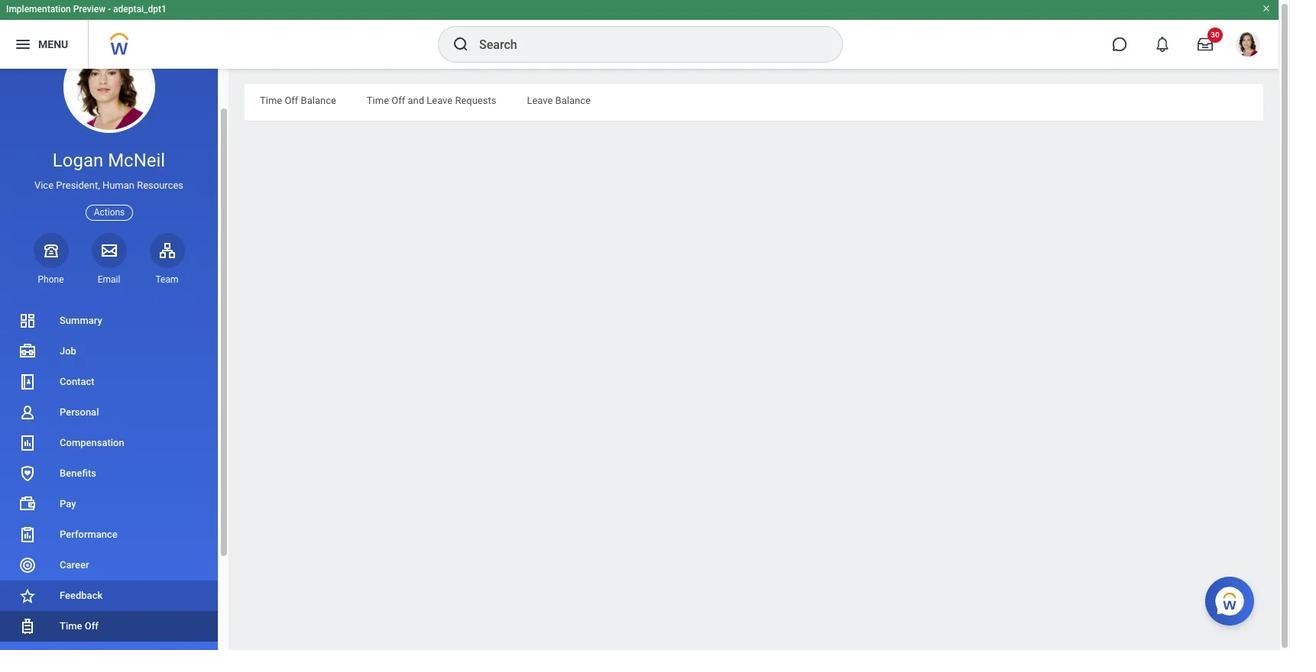 Task type: describe. For each thing, give the bounding box(es) containing it.
mail image
[[100, 241, 118, 260]]

-
[[108, 4, 111, 15]]

off for balance
[[285, 95, 299, 106]]

30 button
[[1189, 28, 1224, 61]]

email logan mcneil element
[[91, 274, 127, 286]]

summary
[[60, 315, 102, 327]]

implementation
[[6, 4, 71, 15]]

menu banner
[[0, 0, 1279, 69]]

email
[[98, 274, 120, 285]]

personal link
[[0, 398, 218, 428]]

menu button
[[0, 20, 88, 69]]

1 leave from the left
[[427, 95, 453, 106]]

list inside "navigation pane" region
[[0, 306, 218, 651]]

compensation link
[[0, 428, 218, 459]]

compensation image
[[18, 434, 37, 453]]

phone image
[[40, 241, 62, 260]]

pay
[[60, 499, 76, 510]]

mcneil
[[108, 150, 165, 171]]

phone
[[38, 274, 64, 285]]

job link
[[0, 336, 218, 367]]

personal image
[[18, 404, 37, 422]]

benefits
[[60, 468, 96, 480]]

notifications large image
[[1156, 37, 1171, 52]]

time for time off
[[60, 621, 82, 632]]

benefits link
[[0, 459, 218, 489]]

time off image
[[18, 618, 37, 636]]

contact image
[[18, 373, 37, 392]]

phone button
[[33, 233, 68, 286]]

feedback image
[[18, 587, 37, 606]]

team
[[156, 274, 179, 285]]

2 leave from the left
[[527, 95, 553, 106]]

logan
[[53, 150, 103, 171]]

time for time off balance
[[260, 95, 282, 106]]

performance image
[[18, 526, 37, 545]]

human
[[102, 180, 135, 191]]

job image
[[18, 343, 37, 361]]

justify image
[[14, 35, 32, 54]]

workday assistant region
[[1206, 571, 1261, 626]]

and
[[408, 95, 424, 106]]

pay image
[[18, 496, 37, 514]]

feedback link
[[0, 581, 218, 612]]

team logan mcneil element
[[150, 274, 185, 286]]

implementation preview -   adeptai_dpt1
[[6, 4, 167, 15]]

navigation pane region
[[0, 41, 229, 651]]

leave balance
[[527, 95, 591, 106]]

personal
[[60, 407, 99, 418]]



Task type: vqa. For each thing, say whether or not it's contained in the screenshot.
EXP-00008599 link
no



Task type: locate. For each thing, give the bounding box(es) containing it.
preview
[[73, 4, 106, 15]]

team link
[[150, 233, 185, 286]]

requests
[[455, 95, 497, 106]]

0 horizontal spatial balance
[[301, 95, 336, 106]]

pay link
[[0, 489, 218, 520]]

list containing summary
[[0, 306, 218, 651]]

1 balance from the left
[[301, 95, 336, 106]]

leave right and
[[427, 95, 453, 106]]

2 horizontal spatial time
[[367, 95, 389, 106]]

Search Workday  search field
[[480, 28, 811, 61]]

30
[[1212, 31, 1220, 39]]

tab list containing time off balance
[[245, 84, 1264, 121]]

2 horizontal spatial off
[[392, 95, 406, 106]]

performance
[[60, 529, 118, 541]]

time off link
[[0, 612, 218, 642]]

contact
[[60, 376, 95, 388]]

career
[[60, 560, 89, 571]]

0 horizontal spatial off
[[85, 621, 99, 632]]

close environment banner image
[[1263, 4, 1272, 13]]

0 horizontal spatial leave
[[427, 95, 453, 106]]

1 horizontal spatial off
[[285, 95, 299, 106]]

0 horizontal spatial time
[[60, 621, 82, 632]]

off for and
[[392, 95, 406, 106]]

logan mcneil
[[53, 150, 165, 171]]

performance link
[[0, 520, 218, 551]]

adeptai_dpt1
[[113, 4, 167, 15]]

2 balance from the left
[[556, 95, 591, 106]]

1 horizontal spatial balance
[[556, 95, 591, 106]]

vice
[[34, 180, 54, 191]]

tab list
[[245, 84, 1264, 121]]

profile logan mcneil image
[[1237, 32, 1261, 60]]

menu
[[38, 38, 68, 50]]

contact link
[[0, 367, 218, 398]]

vice president, human resources
[[34, 180, 184, 191]]

job
[[60, 346, 76, 357]]

time inside time off link
[[60, 621, 82, 632]]

email button
[[91, 233, 127, 286]]

time for time off and leave requests
[[367, 95, 389, 106]]

view team image
[[158, 241, 176, 260]]

career image
[[18, 557, 37, 575]]

leave
[[427, 95, 453, 106], [527, 95, 553, 106]]

summary link
[[0, 306, 218, 336]]

search image
[[452, 35, 470, 54]]

time
[[260, 95, 282, 106], [367, 95, 389, 106], [60, 621, 82, 632]]

inbox large image
[[1198, 37, 1214, 52]]

1 horizontal spatial leave
[[527, 95, 553, 106]]

off inside "navigation pane" region
[[85, 621, 99, 632]]

leave right 'requests'
[[527, 95, 553, 106]]

phone logan mcneil element
[[33, 274, 68, 286]]

time off and leave requests
[[367, 95, 497, 106]]

compensation
[[60, 437, 124, 449]]

list
[[0, 306, 218, 651]]

actions button
[[85, 205, 133, 221]]

balance
[[301, 95, 336, 106], [556, 95, 591, 106]]

summary image
[[18, 312, 37, 330]]

feedback list item
[[0, 581, 218, 612]]

feedback
[[60, 590, 103, 602]]

time off balance
[[260, 95, 336, 106]]

1 horizontal spatial time
[[260, 95, 282, 106]]

career link
[[0, 551, 218, 581]]

resources
[[137, 180, 184, 191]]

off
[[285, 95, 299, 106], [392, 95, 406, 106], [85, 621, 99, 632]]

president,
[[56, 180, 100, 191]]

time off
[[60, 621, 99, 632]]

actions
[[94, 207, 125, 218]]

benefits image
[[18, 465, 37, 483]]



